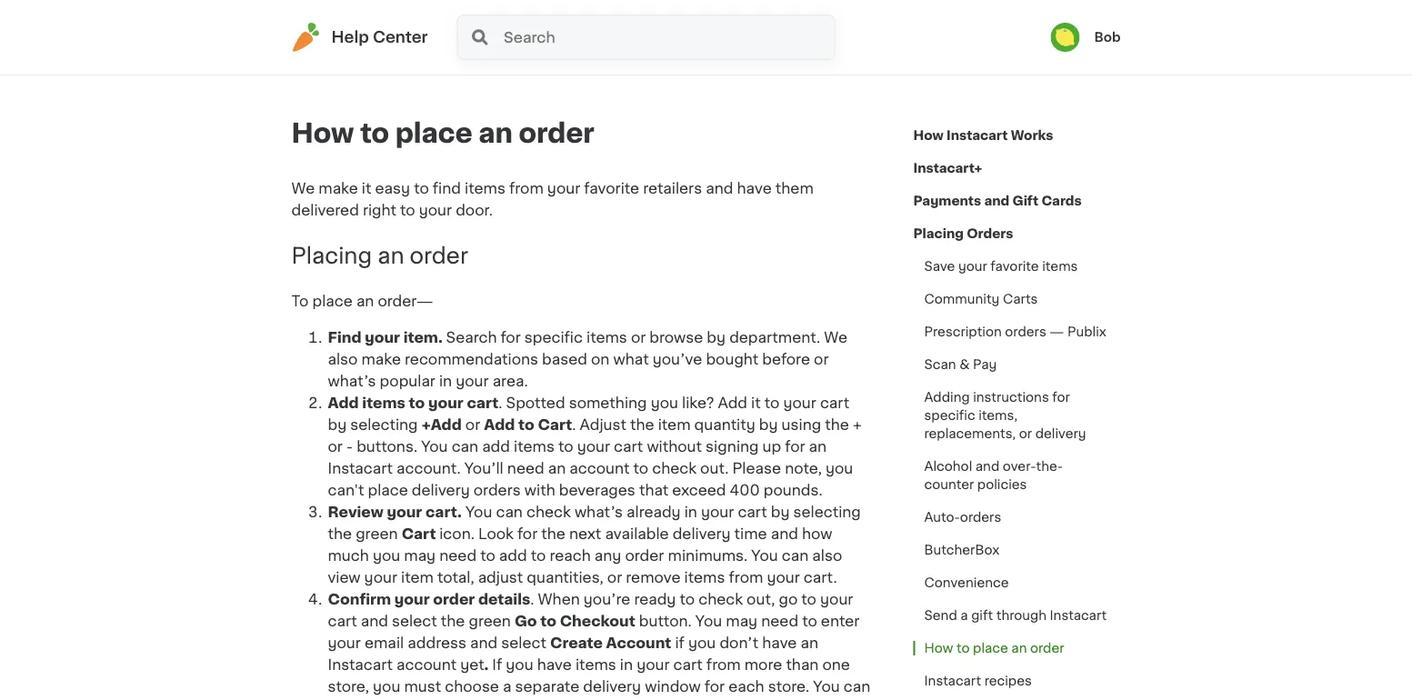 Task type: vqa. For each thing, say whether or not it's contained in the screenshot.
the door.
yes



Task type: locate. For each thing, give the bounding box(es) containing it.
0 horizontal spatial cart.
[[426, 505, 462, 519]]

1 vertical spatial favorite
[[991, 260, 1039, 273]]

1 vertical spatial account
[[397, 658, 457, 672]]

order up order—
[[410, 245, 468, 266]]

. up +add or add to cart
[[499, 396, 503, 410]]

store,
[[328, 679, 369, 694]]

add inside . spotted something you like? add it to your cart by selecting
[[718, 396, 748, 410]]

you up look on the left bottom of page
[[466, 505, 493, 519]]

you inside the icon. look for the next available delivery time and how much you may need to add to reach any order minimums. you can also view your item total, adjust quantities, or remove items from your cart.
[[752, 548, 778, 563]]

1 vertical spatial also
[[813, 548, 843, 563]]

in down account
[[620, 658, 633, 672]]

0 vertical spatial what's
[[328, 374, 376, 388]]

0 horizontal spatial favorite
[[584, 181, 640, 196]]

0 vertical spatial orders
[[1006, 326, 1047, 338]]

need down the go
[[762, 614, 799, 628]]

go
[[779, 592, 798, 607]]

counter
[[925, 479, 975, 491]]

favorite left retailers
[[584, 181, 640, 196]]

1 horizontal spatial can
[[496, 505, 523, 519]]

we
[[292, 181, 315, 196], [824, 330, 848, 345]]

orders up butcherbox link
[[961, 511, 1002, 524]]

for inside the icon. look for the next available delivery time and how much you may need to add to reach any order minimums. you can also view your item total, adjust quantities, or remove items from your cart.
[[518, 527, 538, 541]]

0 horizontal spatial item
[[401, 570, 434, 585]]

check inside the . when you're ready to check out, go to your cart and select the green
[[699, 592, 743, 607]]

favorite inside save your favorite items link
[[991, 260, 1039, 273]]

we right department.
[[824, 330, 848, 345]]

icon.
[[440, 527, 475, 541]]

0 vertical spatial item
[[658, 417, 691, 432]]

item.
[[404, 330, 443, 345]]

from inside if you have items in your cart from more than one store, you must choose a separate delivery window for each store. you ca
[[707, 658, 741, 672]]

make up delivered
[[319, 181, 358, 196]]

what's down find
[[328, 374, 376, 388]]

you down 'one'
[[814, 679, 840, 694]]

items down popular
[[362, 396, 406, 410]]

cart. up icon.
[[426, 505, 462, 519]]

your inside you can check what's already in your cart by selecting the green
[[701, 505, 734, 519]]

1 vertical spatial make
[[362, 352, 401, 366]]

1 vertical spatial what's
[[575, 505, 623, 519]]

. for spotted
[[499, 396, 503, 410]]

instacart recipes
[[925, 675, 1032, 688]]

cart down spotted
[[538, 417, 572, 432]]

payments
[[914, 195, 982, 207]]

have up separate
[[537, 658, 572, 672]]

make inside the search for specific items or browse by department. we also make recommendations based on what you've bought before or what's popular in your area.
[[362, 352, 401, 366]]

check down with
[[527, 505, 571, 519]]

favorite up carts
[[991, 260, 1039, 273]]

add
[[328, 396, 359, 410], [718, 396, 748, 410], [484, 417, 515, 432]]

1 horizontal spatial may
[[726, 614, 758, 628]]

that
[[639, 483, 669, 497]]

2 horizontal spatial add
[[718, 396, 748, 410]]

items inside if you have items in your cart from more than one store, you must choose a separate delivery window for each store. you ca
[[576, 658, 617, 672]]

details
[[478, 592, 531, 607]]

item up confirm your order details
[[401, 570, 434, 585]]

go to checkout button. you may need to e
[[515, 614, 830, 628]]

0 horizontal spatial placing
[[292, 245, 372, 266]]

cart down adjust
[[614, 439, 643, 454]]

we up delivered
[[292, 181, 315, 196]]

when
[[538, 592, 580, 607]]

instacart inside instacart recipes link
[[925, 675, 982, 688]]

cart up using
[[820, 396, 850, 410]]

find
[[328, 330, 362, 345]]

by up the up
[[759, 417, 778, 432]]

by inside the search for specific items or browse by department. we also make recommendations based on what you've bought before or what's popular in your area.
[[707, 330, 726, 345]]

the inside you can check what's already in your cart by selecting the green
[[328, 527, 352, 541]]

cart down confirm
[[328, 614, 357, 628]]

scan & pay
[[925, 358, 997, 371]]

please
[[733, 461, 781, 476]]

select down go
[[502, 636, 547, 650]]

using
[[782, 417, 822, 432]]

how to place an order link
[[914, 632, 1076, 665]]

payments and gift cards
[[914, 195, 1082, 207]]

payments and gift cards link
[[914, 185, 1082, 217]]

1 vertical spatial from
[[729, 570, 764, 585]]

order down the available
[[625, 548, 664, 563]]

0 vertical spatial how to place an order
[[292, 121, 595, 146]]

2 vertical spatial check
[[699, 592, 743, 607]]

0 vertical spatial specific
[[525, 330, 583, 345]]

for inside if you have items in your cart from more than one store, you must choose a separate delivery window for each store. you ca
[[705, 679, 725, 694]]

0 horizontal spatial account
[[397, 658, 457, 672]]

1 vertical spatial need
[[440, 548, 477, 563]]

1 vertical spatial may
[[726, 614, 758, 628]]

alcohol
[[925, 460, 973, 473]]

specific inside adding instructions for specific items, replacements, or delivery
[[925, 409, 976, 422]]

in down recommendations
[[439, 374, 452, 388]]

cart
[[538, 417, 572, 432], [402, 527, 440, 541]]

have up more
[[763, 636, 797, 650]]

you inside if you have items in your cart from more than one store, you must choose a separate delivery window for each store. you ca
[[814, 679, 840, 694]]

check inside you can check what's already in your cart by selecting the green
[[527, 505, 571, 519]]

check down without
[[652, 461, 697, 476]]

make down find your item. at the left top of page
[[362, 352, 401, 366]]

. left adjust
[[572, 417, 576, 432]]

0 vertical spatial from
[[509, 181, 544, 196]]

1 horizontal spatial placing
[[914, 227, 964, 240]]

can inside the icon. look for the next available delivery time and how much you may need to add to reach any order minimums. you can also view your item total, adjust quantities, or remove items from your cart.
[[782, 548, 809, 563]]

to
[[360, 121, 389, 146], [414, 181, 429, 196], [400, 203, 415, 217], [409, 396, 425, 410], [765, 396, 780, 410], [519, 417, 535, 432], [559, 439, 574, 454], [634, 461, 649, 476], [480, 548, 496, 563], [531, 548, 546, 563], [680, 592, 695, 607], [802, 592, 817, 607], [541, 614, 557, 628], [802, 614, 818, 628], [957, 642, 970, 655]]

0 horizontal spatial a
[[503, 679, 512, 694]]

favorite
[[584, 181, 640, 196], [991, 260, 1039, 273]]

1 horizontal spatial it
[[751, 396, 761, 410]]

can down the how
[[782, 548, 809, 563]]

placing an order
[[292, 245, 468, 266]]

what
[[614, 352, 649, 366]]

them
[[776, 181, 814, 196]]

how up instacart+ 'link'
[[914, 129, 944, 142]]

cart down review your cart.
[[402, 527, 440, 541]]

0 vertical spatial may
[[404, 548, 436, 563]]

an inside the if you don't have an instacart account yet
[[801, 636, 819, 650]]

gift
[[1013, 195, 1039, 207]]

the up reach
[[542, 527, 566, 541]]

Search search field
[[502, 15, 835, 59]]

delivery down 'account.'
[[412, 483, 470, 497]]

or
[[631, 330, 646, 345], [814, 352, 829, 366], [466, 417, 481, 432], [1020, 428, 1033, 440], [328, 439, 343, 454], [608, 570, 622, 585]]

1 vertical spatial cart
[[402, 527, 440, 541]]

instacart up the instacart+
[[947, 129, 1008, 142]]

0 horizontal spatial may
[[404, 548, 436, 563]]

or inside adding instructions for specific items, replacements, or delivery
[[1020, 428, 1033, 440]]

add items to your cart
[[328, 396, 499, 410]]

0 vertical spatial cart
[[538, 417, 572, 432]]

1 horizontal spatial also
[[813, 548, 843, 563]]

cart down if
[[674, 658, 703, 672]]

also
[[328, 352, 358, 366], [813, 548, 843, 563]]

items down +add or add to cart
[[514, 439, 555, 454]]

2 vertical spatial in
[[620, 658, 633, 672]]

cart inside if you have items in your cart from more than one store, you must choose a separate delivery window for each store. you ca
[[674, 658, 703, 672]]

1 vertical spatial a
[[503, 679, 512, 694]]

delivery up the minimums.
[[673, 527, 731, 541]]

1 horizontal spatial specific
[[925, 409, 976, 422]]

instacart right through
[[1050, 610, 1107, 622]]

1 vertical spatial how to place an order
[[925, 642, 1065, 655]]

it inside . spotted something you like? add it to your cart by selecting
[[751, 396, 761, 410]]

out,
[[747, 592, 775, 607]]

0 horizontal spatial check
[[527, 505, 571, 519]]

0 horizontal spatial orders
[[474, 483, 521, 497]]

for down using
[[785, 439, 806, 454]]

specific up based
[[525, 330, 583, 345]]

0 horizontal spatial make
[[319, 181, 358, 196]]

your inside the search for specific items or browse by department. we also make recommendations based on what you've bought before or what's popular in your area.
[[456, 374, 489, 388]]

0 vertical spatial selecting
[[350, 417, 418, 432]]

can't
[[328, 483, 364, 497]]

how to place an order up "find"
[[292, 121, 595, 146]]

we make it easy to find items from your favorite retailers and have them delivered right to your door.
[[292, 181, 814, 217]]

send a gift through instacart
[[925, 610, 1107, 622]]

from for your
[[509, 181, 544, 196]]

1 vertical spatial selecting
[[794, 505, 861, 519]]

gift
[[972, 610, 994, 622]]

green inside the . when you're ready to check out, go to your cart and select the green
[[469, 614, 511, 628]]

0 vertical spatial placing
[[914, 227, 964, 240]]

0 horizontal spatial in
[[439, 374, 452, 388]]

green
[[356, 527, 398, 541], [469, 614, 511, 628]]

0 vertical spatial make
[[319, 181, 358, 196]]

quantities,
[[527, 570, 604, 585]]

1 horizontal spatial in
[[620, 658, 633, 672]]

an down right
[[378, 245, 404, 266]]

favorite inside we make it easy to find items from your favorite retailers and have them delivered right to your door.
[[584, 181, 640, 196]]

1 horizontal spatial a
[[961, 610, 968, 622]]

1 horizontal spatial orders
[[961, 511, 1002, 524]]

a inside if you have items in your cart from more than one store, you must choose a separate delivery window for each store. you ca
[[503, 679, 512, 694]]

and up the email
[[361, 614, 388, 628]]

1 vertical spatial add
[[499, 548, 527, 563]]

based
[[542, 352, 588, 366]]

placing for placing an order
[[292, 245, 372, 266]]

placing up save
[[914, 227, 964, 240]]

1 horizontal spatial need
[[507, 461, 545, 476]]

instacart up store,
[[328, 658, 393, 672]]

or right the +add
[[466, 417, 481, 432]]

view
[[328, 570, 361, 585]]

cart inside the . when you're ready to check out, go to your cart and select the green
[[328, 614, 357, 628]]

0 horizontal spatial what's
[[328, 374, 376, 388]]

add up -
[[328, 396, 359, 410]]

0 horizontal spatial specific
[[525, 330, 583, 345]]

placing orders
[[914, 227, 1014, 240]]

item inside . adjust the item quantity by using the + or - buttons.
[[658, 417, 691, 432]]

1 vertical spatial specific
[[925, 409, 976, 422]]

0 vertical spatial a
[[961, 610, 968, 622]]

+add or add to cart
[[422, 417, 572, 432]]

how
[[292, 121, 354, 146], [914, 129, 944, 142], [925, 642, 954, 655]]

can inside can add items to your cart without signing up for an instacart account. you'll need an account to check out.
[[452, 439, 479, 454]]

1 horizontal spatial favorite
[[991, 260, 1039, 273]]

popular
[[380, 374, 436, 388]]

your inside can add items to your cart without signing up for an instacart account. you'll need an account to check out.
[[577, 439, 610, 454]]

1 vertical spatial item
[[401, 570, 434, 585]]

and
[[706, 181, 734, 196], [985, 195, 1010, 207], [976, 460, 1000, 473], [771, 527, 799, 541], [361, 614, 388, 628], [470, 636, 498, 650]]

1 vertical spatial in
[[685, 505, 698, 519]]

you down time
[[752, 548, 778, 563]]

the
[[630, 417, 655, 432], [825, 417, 850, 432], [328, 527, 352, 541], [542, 527, 566, 541], [441, 614, 465, 628]]

items down cards
[[1043, 260, 1078, 273]]

0 vertical spatial cart.
[[426, 505, 462, 519]]

browse
[[650, 330, 703, 345]]

placing for placing orders
[[914, 227, 964, 240]]

to down . spotted something you like? add it to your cart by selecting
[[559, 439, 574, 454]]

icon. look for the next available delivery time and how much you may need to add to reach any order minimums. you can also view your item total, adjust quantities, or remove items from your cart.
[[328, 527, 843, 585]]

specific down adding
[[925, 409, 976, 422]]

can inside you can check what's already in your cart by selecting the green
[[496, 505, 523, 519]]

how to place an order inside how to place an order link
[[925, 642, 1065, 655]]

without
[[647, 439, 702, 454]]

need inside the icon. look for the next available delivery time and how much you may need to add to reach any order minimums. you can also view your item total, adjust quantities, or remove items from your cart.
[[440, 548, 477, 563]]

how to place an order down gift
[[925, 642, 1065, 655]]

note,
[[785, 461, 822, 476]]

to right go
[[541, 614, 557, 628]]

add up adjust
[[499, 548, 527, 563]]

0 horizontal spatial also
[[328, 352, 358, 366]]

placing down delivered
[[292, 245, 372, 266]]

the inside the icon. look for the next available delivery time and how much you may need to add to reach any order minimums. you can also view your item total, adjust quantities, or remove items from your cart.
[[542, 527, 566, 541]]

recommendations
[[405, 352, 539, 366]]

an up note, on the right bottom of the page
[[809, 439, 827, 454]]

the inside the . when you're ready to check out, go to your cart and select the green
[[441, 614, 465, 628]]

account up the beverages at the left of page
[[570, 461, 630, 476]]

1 horizontal spatial add
[[484, 417, 515, 432]]

1 vertical spatial check
[[527, 505, 571, 519]]

2 vertical spatial from
[[707, 658, 741, 672]]

by up bought
[[707, 330, 726, 345]]

also down find
[[328, 352, 358, 366]]

add
[[482, 439, 510, 454], [499, 548, 527, 563]]

2 vertical spatial can
[[782, 548, 809, 563]]

1 vertical spatial we
[[824, 330, 848, 345]]

0 vertical spatial have
[[737, 181, 772, 196]]

1 horizontal spatial we
[[824, 330, 848, 345]]

1 horizontal spatial cart.
[[804, 570, 837, 585]]

community carts link
[[914, 283, 1049, 316]]

delivery inside the icon. look for the next available delivery time and how much you may need to add to reach any order minimums. you can also view your item total, adjust quantities, or remove items from your cart.
[[673, 527, 731, 541]]

delivery up "the-"
[[1036, 428, 1087, 440]]

0 vertical spatial add
[[482, 439, 510, 454]]

prescription orders — publix
[[925, 326, 1107, 338]]

delivery inside if you have items in your cart from more than one store, you must choose a separate delivery window for each store. you ca
[[583, 679, 641, 694]]

need up with
[[507, 461, 545, 476]]

if
[[492, 658, 502, 672]]

select
[[392, 614, 437, 628], [502, 636, 547, 650]]

for
[[501, 330, 521, 345], [1053, 391, 1071, 404], [785, 439, 806, 454], [518, 527, 538, 541], [705, 679, 725, 694]]

place inside please note, you can't place delivery orders with beverages that exceed 400 pounds.
[[368, 483, 408, 497]]

have left them
[[737, 181, 772, 196]]

1 horizontal spatial check
[[652, 461, 697, 476]]

in inside you can check what's already in your cart by selecting the green
[[685, 505, 698, 519]]

the up the much
[[328, 527, 352, 541]]

policies
[[978, 479, 1027, 491]]

from for more
[[707, 658, 741, 672]]

0 vertical spatial in
[[439, 374, 452, 388]]

1 horizontal spatial cart
[[538, 417, 572, 432]]

1 horizontal spatial how to place an order
[[925, 642, 1065, 655]]

orders inside "link"
[[1006, 326, 1047, 338]]

2 horizontal spatial can
[[782, 548, 809, 563]]

how instacart works
[[914, 129, 1054, 142]]

by
[[707, 330, 726, 345], [328, 417, 347, 432], [759, 417, 778, 432], [771, 505, 790, 519]]

1 vertical spatial cart.
[[804, 570, 837, 585]]

select inside the . when you're ready to check out, go to your cart and select the green
[[392, 614, 437, 628]]

may inside the icon. look for the next available delivery time and how much you may need to add to reach any order minimums. you can also view your item total, adjust quantities, or remove items from your cart.
[[404, 548, 436, 563]]

1 vertical spatial select
[[502, 636, 547, 650]]

0 vertical spatial green
[[356, 527, 398, 541]]

cards
[[1042, 195, 1082, 207]]

beverages
[[559, 483, 636, 497]]

. inside . adjust the item quantity by using the + or - buttons.
[[572, 417, 576, 432]]

items inside we make it easy to find items from your favorite retailers and have them delivered right to your door.
[[465, 181, 506, 196]]

. up go
[[531, 592, 534, 607]]

. inside the . when you're ready to check out, go to your cart and select the green
[[531, 592, 534, 607]]

select down confirm your order details
[[392, 614, 437, 628]]

0 vertical spatial can
[[452, 439, 479, 454]]

you inside the icon. look for the next available delivery time and how much you may need to add to reach any order minimums. you can also view your item total, adjust quantities, or remove items from your cart.
[[373, 548, 400, 563]]

can up you'll
[[452, 439, 479, 454]]

bought
[[706, 352, 759, 366]]

auto-
[[925, 511, 961, 524]]

1 vertical spatial can
[[496, 505, 523, 519]]

need down icon.
[[440, 548, 477, 563]]

selecting inside you can check what's already in your cart by selecting the green
[[794, 505, 861, 519]]

your
[[548, 181, 581, 196], [419, 203, 452, 217], [959, 260, 988, 273], [365, 330, 400, 345], [456, 374, 489, 388], [428, 396, 464, 410], [784, 396, 817, 410], [577, 439, 610, 454], [387, 505, 422, 519], [701, 505, 734, 519], [364, 570, 398, 585], [767, 570, 800, 585], [395, 592, 430, 607], [821, 592, 854, 607], [328, 636, 361, 650], [637, 658, 670, 672]]

0 horizontal spatial green
[[356, 527, 398, 541]]

orders
[[1006, 326, 1047, 338], [474, 483, 521, 497], [961, 511, 1002, 524]]

2 horizontal spatial need
[[762, 614, 799, 628]]

from
[[509, 181, 544, 196], [729, 570, 764, 585], [707, 658, 741, 672]]

button.
[[639, 614, 692, 628]]

0 horizontal spatial we
[[292, 181, 315, 196]]

how for how instacart works link
[[914, 129, 944, 142]]

0 vertical spatial we
[[292, 181, 315, 196]]

must
[[404, 679, 441, 694]]

the up address
[[441, 614, 465, 628]]

cart. down the how
[[804, 570, 837, 585]]

orders down you'll
[[474, 483, 521, 497]]

it inside we make it easy to find items from your favorite retailers and have them delivered right to your door.
[[362, 181, 372, 196]]

1 horizontal spatial account
[[570, 461, 630, 476]]

if you don't have an instacart account yet
[[328, 636, 819, 672]]

. inside . spotted something you like? add it to your cart by selecting
[[499, 396, 503, 410]]

0 vertical spatial account
[[570, 461, 630, 476]]

for right search
[[501, 330, 521, 345]]

an left order—
[[356, 294, 374, 308]]

0 horizontal spatial can
[[452, 439, 479, 454]]

add down spotted
[[484, 417, 515, 432]]

than
[[786, 658, 819, 672]]

0 horizontal spatial select
[[392, 614, 437, 628]]

delivery down create account
[[583, 679, 641, 694]]

by down pounds.
[[771, 505, 790, 519]]

place up review your cart.
[[368, 483, 408, 497]]

in down "exceed"
[[685, 505, 698, 519]]

2 horizontal spatial in
[[685, 505, 698, 519]]

and up policies
[[976, 460, 1000, 473]]

0 horizontal spatial cart
[[402, 527, 440, 541]]

1 vertical spatial orders
[[474, 483, 521, 497]]

or up what
[[631, 330, 646, 345]]

items,
[[979, 409, 1018, 422]]

instacart inside can add items to your cart without signing up for an instacart account. you'll need an account to check out.
[[328, 461, 393, 476]]

and right retailers
[[706, 181, 734, 196]]

email
[[365, 636, 404, 650]]

1 vertical spatial have
[[763, 636, 797, 650]]

2 vertical spatial have
[[537, 658, 572, 672]]

orders left —
[[1006, 326, 1047, 338]]

1 vertical spatial placing
[[292, 245, 372, 266]]

0 horizontal spatial selecting
[[350, 417, 418, 432]]

what's inside you can check what's already in your cart by selecting the green
[[575, 505, 623, 519]]

1 vertical spatial it
[[751, 396, 761, 410]]

add up quantity
[[718, 396, 748, 410]]

cart up time
[[738, 505, 767, 519]]

1 vertical spatial green
[[469, 614, 511, 628]]

and left the how
[[771, 527, 799, 541]]

0 horizontal spatial need
[[440, 548, 477, 563]]

and up yet
[[470, 636, 498, 650]]

0 vertical spatial it
[[362, 181, 372, 196]]

1 horizontal spatial make
[[362, 352, 401, 366]]

area.
[[493, 374, 528, 388]]

from down "don't"
[[707, 658, 741, 672]]

order inside the icon. look for the next available delivery time and how much you may need to add to reach any order minimums. you can also view your item total, adjust quantities, or remove items from your cart.
[[625, 548, 664, 563]]

your inside if you have items in your cart from more than one store, you must choose a separate delivery window for each store. you ca
[[637, 658, 670, 672]]

from inside the icon. look for the next available delivery time and how much you may need to add to reach any order minimums. you can also view your item total, adjust quantities, or remove items from your cart.
[[729, 570, 764, 585]]

orders for prescription
[[1006, 326, 1047, 338]]

recipes
[[985, 675, 1032, 688]]

1 horizontal spatial selecting
[[794, 505, 861, 519]]



Task type: describe. For each thing, give the bounding box(es) containing it.
orders for auto-
[[961, 511, 1002, 524]]

search
[[446, 330, 497, 345]]

choose
[[445, 679, 499, 694]]

—
[[1050, 326, 1065, 338]]

cart. inside the icon. look for the next available delivery time and how much you may need to add to reach any order minimums. you can also view your item total, adjust quantities, or remove items from your cart.
[[804, 570, 837, 585]]

and inside alcohol and over-the- counter policies
[[976, 460, 1000, 473]]

an down through
[[1012, 642, 1027, 655]]

an up with
[[548, 461, 566, 476]]

. for adjust
[[572, 417, 576, 432]]

to up the easy
[[360, 121, 389, 146]]

by inside . adjust the item quantity by using the + or - buttons.
[[759, 417, 778, 432]]

0 horizontal spatial add
[[328, 396, 359, 410]]

send
[[925, 610, 958, 622]]

door.
[[456, 203, 493, 217]]

to down the easy
[[400, 203, 415, 217]]

save your favorite items
[[925, 260, 1078, 273]]

cart inside . spotted something you like? add it to your cart by selecting
[[820, 396, 850, 410]]

buttons.
[[357, 439, 418, 454]]

to up that
[[634, 461, 649, 476]]

order up we make it easy to find items from your favorite retailers and have them delivered right to your door.
[[519, 121, 595, 146]]

account
[[606, 636, 672, 650]]

have inside we make it easy to find items from your favorite retailers and have them delivered right to your door.
[[737, 181, 772, 196]]

nter
[[830, 614, 860, 628]]

cart inside can add items to your cart without signing up for an instacart account. you'll need an account to check out.
[[614, 439, 643, 454]]

to left e on the bottom right
[[802, 614, 818, 628]]

already
[[627, 505, 681, 519]]

instacart image
[[292, 23, 321, 52]]

help center
[[332, 30, 428, 45]]

0 horizontal spatial how to place an order
[[292, 121, 595, 146]]

check inside can add items to your cart without signing up for an instacart account. you'll need an account to check out.
[[652, 461, 697, 476]]

go
[[515, 614, 537, 628]]

order down total,
[[433, 592, 475, 607]]

in inside the search for specific items or browse by department. we also make recommendations based on what you've bought before or what's popular in your area.
[[439, 374, 452, 388]]

cart up +add or add to cart
[[467, 396, 499, 410]]

checkout
[[560, 614, 636, 628]]

much
[[328, 548, 369, 563]]

create account
[[550, 636, 672, 650]]

publix
[[1068, 326, 1107, 338]]

create
[[550, 636, 603, 650]]

have inside the if you don't have an instacart account yet
[[763, 636, 797, 650]]

review
[[328, 505, 384, 519]]

prescription
[[925, 326, 1002, 338]]

up
[[763, 439, 782, 454]]

save your favorite items link
[[914, 250, 1089, 283]]

for inside the search for specific items or browse by department. we also make recommendations based on what you've bought before or what's popular in your area.
[[501, 330, 521, 345]]

+
[[853, 417, 862, 432]]

separate
[[515, 679, 580, 694]]

orders inside please note, you can't place delivery orders with beverages that exceed 400 pounds.
[[474, 483, 521, 497]]

can add items to your cart without signing up for an instacart account. you'll need an account to check out.
[[328, 439, 827, 476]]

account.
[[397, 461, 461, 476]]

how for how to place an order link
[[925, 642, 954, 655]]

window
[[645, 679, 701, 694]]

need inside can add items to your cart without signing up for an instacart account. you'll need an account to check out.
[[507, 461, 545, 476]]

to down popular
[[409, 396, 425, 410]]

butcherbox link
[[914, 534, 1011, 567]]

easy
[[375, 181, 410, 196]]

to up go to checkout button. you may need to e
[[680, 592, 695, 607]]

each
[[729, 679, 765, 694]]

. spotted something you like? add it to your cart by selecting
[[328, 396, 850, 432]]

instacart inside "send a gift through instacart" link
[[1050, 610, 1107, 622]]

&
[[960, 358, 970, 371]]

how up delivered
[[292, 121, 354, 146]]

to place an order—
[[292, 294, 433, 308]]

for inside can add items to your cart without signing up for an instacart account. you'll need an account to check out.
[[785, 439, 806, 454]]

alcohol and over-the- counter policies link
[[914, 450, 1121, 501]]

the left the +
[[825, 417, 850, 432]]

account inside can add items to your cart without signing up for an instacart account. you'll need an account to check out.
[[570, 461, 630, 476]]

instacart inside how instacart works link
[[947, 129, 1008, 142]]

and inside the icon. look for the next available delivery time and how much you may need to add to reach any order minimums. you can also view your item total, adjust quantities, or remove items from your cart.
[[771, 527, 799, 541]]

to
[[292, 294, 309, 308]]

look
[[478, 527, 514, 541]]

you inside . spotted something you like? add it to your cart by selecting
[[651, 396, 679, 410]]

time
[[735, 527, 767, 541]]

you inside you can check what's already in your cart by selecting the green
[[466, 505, 493, 519]]

spotted
[[506, 396, 565, 410]]

find your item.
[[328, 330, 446, 345]]

or inside the icon. look for the next available delivery time and how much you may need to add to reach any order minimums. you can also view your item total, adjust quantities, or remove items from your cart.
[[608, 570, 622, 585]]

placing orders link
[[914, 217, 1014, 250]]

you up "don't"
[[696, 614, 722, 628]]

to right the go
[[802, 592, 817, 607]]

minimums.
[[668, 548, 748, 563]]

also inside the icon. look for the next available delivery time and how much you may need to add to reach any order minimums. you can also view your item total, adjust quantities, or remove items from your cart.
[[813, 548, 843, 563]]

2 vertical spatial need
[[762, 614, 799, 628]]

please note, you can't place delivery orders with beverages that exceed 400 pounds.
[[328, 461, 854, 497]]

to left reach
[[531, 548, 546, 563]]

items inside the icon. look for the next available delivery time and how much you may need to add to reach any order minimums. you can also view your item total, adjust quantities, or remove items from your cart.
[[685, 570, 725, 585]]

with
[[525, 483, 556, 497]]

over-
[[1003, 460, 1037, 473]]

an up door. in the top left of the page
[[479, 121, 513, 146]]

. adjust the item quantity by using the + or - buttons.
[[328, 417, 862, 454]]

place up "find"
[[396, 121, 473, 146]]

and left gift
[[985, 195, 1010, 207]]

and inside the . when you're ready to check out, go to your cart and select the green
[[361, 614, 388, 628]]

any
[[595, 548, 622, 563]]

butcherbox
[[925, 544, 1000, 557]]

your inside . spotted something you like? add it to your cart by selecting
[[784, 396, 817, 410]]

send a gift through instacart link
[[914, 600, 1118, 632]]

add inside can add items to your cart without signing up for an instacart account. you'll need an account to check out.
[[482, 439, 510, 454]]

by inside . spotted something you like? add it to your cart by selecting
[[328, 417, 347, 432]]

we inside we make it easy to find items from your favorite retailers and have them delivered right to your door.
[[292, 181, 315, 196]]

have inside if you have items in your cart from more than one store, you must choose a separate delivery window for each store. you ca
[[537, 658, 572, 672]]

and inside nter your email address and select
[[470, 636, 498, 650]]

available
[[605, 527, 669, 541]]

to down look on the left bottom of page
[[480, 548, 496, 563]]

if
[[675, 636, 685, 650]]

items inside the search for specific items or browse by department. we also make recommendations based on what you've bought before or what's popular in your area.
[[587, 330, 628, 345]]

right
[[363, 203, 397, 217]]

convenience
[[925, 577, 1009, 589]]

you can check what's already in your cart by selecting the green
[[328, 505, 861, 541]]

or inside . adjust the item quantity by using the + or - buttons.
[[328, 439, 343, 454]]

place down gift
[[973, 642, 1009, 655]]

account inside the if you don't have an instacart account yet
[[397, 658, 457, 672]]

reach
[[550, 548, 591, 563]]

for inside adding instructions for specific items, replacements, or delivery
[[1053, 391, 1071, 404]]

nter your email address and select
[[328, 614, 860, 650]]

replacements,
[[925, 428, 1016, 440]]

you're
[[584, 592, 631, 607]]

carts
[[1003, 293, 1038, 306]]

. for when
[[531, 592, 534, 607]]

search for specific items or browse by department. we also make recommendations based on what you've bought before or what's popular in your area.
[[328, 330, 848, 388]]

adjust
[[580, 417, 627, 432]]

item inside the icon. look for the next available delivery time and how much you may need to add to reach any order minimums. you can also view your item total, adjust quantities, or remove items from your cart.
[[401, 570, 434, 585]]

to up instacart recipes
[[957, 642, 970, 655]]

delivery inside please note, you can't place delivery orders with beverages that exceed 400 pounds.
[[412, 483, 470, 497]]

and inside we make it easy to find items from your favorite retailers and have them delivered right to your door.
[[706, 181, 734, 196]]

you inside the if you don't have an instacart account yet
[[689, 636, 716, 650]]

save
[[925, 260, 956, 273]]

in inside if you have items in your cart from more than one store, you must choose a separate delivery window for each store. you ca
[[620, 658, 633, 672]]

make inside we make it easy to find items from your favorite retailers and have them delivered right to your door.
[[319, 181, 358, 196]]

instacart+
[[914, 162, 983, 175]]

you'll
[[465, 461, 504, 476]]

on
[[591, 352, 610, 366]]

prescription orders — publix link
[[914, 316, 1118, 348]]

order—
[[378, 294, 433, 308]]

signing
[[706, 439, 759, 454]]

you inside please note, you can't place delivery orders with beverages that exceed 400 pounds.
[[826, 461, 854, 476]]

what's inside the search for specific items or browse by department. we also make recommendations based on what you've bought before or what's popular in your area.
[[328, 374, 376, 388]]

instacart inside the if you don't have an instacart account yet
[[328, 658, 393, 672]]

order down through
[[1031, 642, 1065, 655]]

the up without
[[630, 417, 655, 432]]

you've
[[653, 352, 703, 366]]

delivery inside adding instructions for specific items, replacements, or delivery
[[1036, 428, 1087, 440]]

the-
[[1037, 460, 1064, 473]]

something
[[569, 396, 647, 410]]

you up 'account.'
[[421, 439, 448, 454]]

exceed
[[673, 483, 726, 497]]

delivered
[[292, 203, 359, 217]]

your inside the . when you're ready to check out, go to your cart and select the green
[[821, 592, 854, 607]]

pounds.
[[764, 483, 823, 497]]

add inside the icon. look for the next available delivery time and how much you may need to add to reach any order minimums. you can also view your item total, adjust quantities, or remove items from your cart.
[[499, 548, 527, 563]]

user avatar image
[[1051, 23, 1080, 52]]

items inside can add items to your cart without signing up for an instacart account. you'll need an account to check out.
[[514, 439, 555, 454]]

items inside save your favorite items link
[[1043, 260, 1078, 273]]

if you have items in your cart from more than one store, you must choose a separate delivery window for each store. you ca
[[328, 658, 871, 700]]

to left "find"
[[414, 181, 429, 196]]

specific inside the search for specific items or browse by department. we also make recommendations based on what you've bought before or what's popular in your area.
[[525, 330, 583, 345]]

place right the to
[[313, 294, 353, 308]]

or right before
[[814, 352, 829, 366]]

works
[[1011, 129, 1054, 142]]

confirm your order details
[[328, 592, 531, 607]]

adding
[[925, 391, 970, 404]]

also inside the search for specific items or browse by department. we also make recommendations based on what you've bought before or what's popular in your area.
[[328, 352, 358, 366]]

select inside nter your email address and select
[[502, 636, 547, 650]]

cart inside you can check what's already in your cart by selecting the green
[[738, 505, 767, 519]]

we inside the search for specific items or browse by department. we also make recommendations based on what you've bought before or what's popular in your area.
[[824, 330, 848, 345]]

pay
[[973, 358, 997, 371]]

to down spotted
[[519, 417, 535, 432]]

address
[[408, 636, 467, 650]]

. up choose
[[485, 658, 492, 672]]

by inside you can check what's already in your cart by selecting the green
[[771, 505, 790, 519]]

retailers
[[643, 181, 702, 196]]

your inside nter your email address and select
[[328, 636, 361, 650]]

+add
[[422, 417, 462, 432]]

selecting inside . spotted something you like? add it to your cart by selecting
[[350, 417, 418, 432]]

to inside . spotted something you like? add it to your cart by selecting
[[765, 396, 780, 410]]

green inside you can check what's already in your cart by selecting the green
[[356, 527, 398, 541]]



